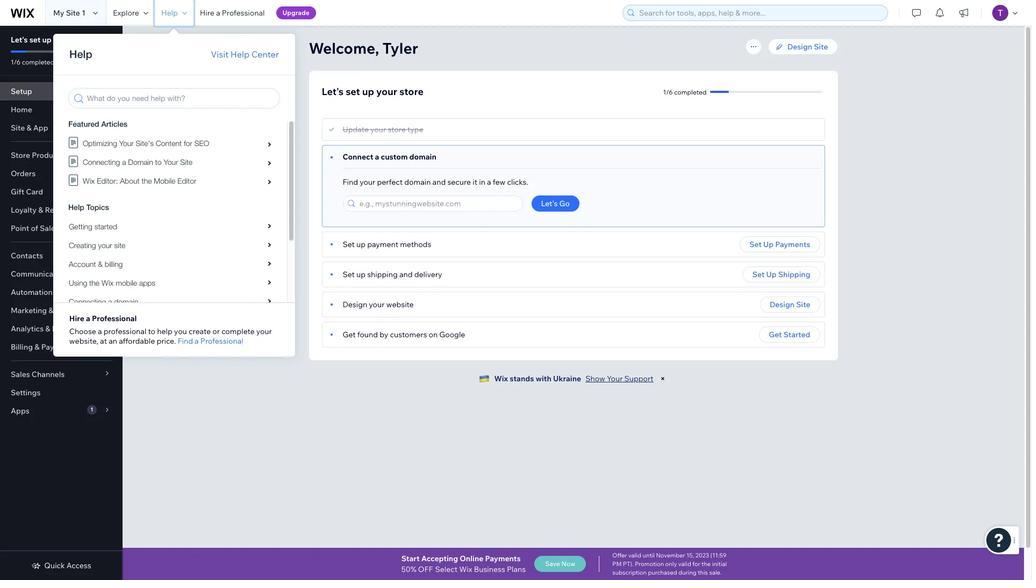 Task type: locate. For each thing, give the bounding box(es) containing it.
set inside sidebar element
[[29, 35, 41, 45]]

automations
[[11, 288, 56, 297]]

create
[[189, 327, 211, 337]]

payments inside the billing & payments popup button
[[41, 343, 76, 352]]

0 vertical spatial help
[[161, 8, 178, 18]]

& inside the loyalty & referrals "popup button"
[[38, 205, 43, 215]]

payments up the 'shipping'
[[776, 240, 811, 250]]

set left "shipping"
[[343, 270, 355, 280]]

initial
[[713, 561, 727, 569]]

design up 'found' on the bottom
[[343, 300, 368, 310]]

0 horizontal spatial let's set up your store
[[11, 35, 90, 45]]

0 vertical spatial professional
[[222, 8, 265, 18]]

set up update
[[346, 86, 360, 98]]

select
[[435, 565, 458, 575]]

store products
[[11, 151, 64, 160]]

settings link
[[0, 384, 123, 402]]

settings
[[11, 388, 41, 398]]

& right loyalty
[[38, 205, 43, 215]]

welcome,
[[309, 39, 379, 58]]

completed
[[22, 58, 54, 66], [675, 88, 707, 96]]

of
[[31, 224, 38, 233]]

1 horizontal spatial set
[[346, 86, 360, 98]]

1 get from the left
[[343, 330, 356, 340]]

0 horizontal spatial hire a professional
[[69, 314, 137, 324]]

design site button
[[761, 297, 821, 313]]

perfect
[[377, 178, 403, 187]]

domain right perfect at the left top of page
[[405, 178, 431, 187]]

0 horizontal spatial valid
[[629, 552, 642, 560]]

help right explore
[[161, 8, 178, 18]]

1 horizontal spatial 1/6 completed
[[664, 88, 707, 96]]

start accepting online payments 50% off select wix business plans
[[402, 555, 526, 575]]

save
[[546, 561, 560, 569]]

1 vertical spatial 1
[[91, 407, 93, 414]]

1 vertical spatial hire
[[69, 314, 84, 324]]

1 horizontal spatial completed
[[675, 88, 707, 96]]

get
[[343, 330, 356, 340], [769, 330, 782, 340]]

set left the 'shipping'
[[753, 270, 765, 280]]

let's set up your store down the my at the top left
[[11, 35, 90, 45]]

let's up update
[[322, 86, 344, 98]]

0 vertical spatial store
[[71, 35, 90, 45]]

& left app
[[27, 123, 32, 133]]

1 down settings link
[[91, 407, 93, 414]]

set left payment
[[343, 240, 355, 250]]

upgrade
[[283, 9, 310, 17]]

& left the seo
[[49, 306, 54, 316]]

until
[[643, 552, 655, 560]]

0 horizontal spatial completed
[[22, 58, 54, 66]]

1 horizontal spatial hire a professional
[[200, 8, 265, 18]]

set up shipping
[[753, 270, 811, 280]]

& for billing
[[35, 343, 40, 352]]

0 horizontal spatial 1/6 completed
[[11, 58, 54, 66]]

shipping
[[367, 270, 398, 280]]

apps
[[11, 407, 29, 416]]

your
[[53, 35, 70, 45], [377, 86, 398, 98], [371, 125, 386, 134], [360, 178, 376, 187], [369, 300, 385, 310], [256, 327, 272, 337]]

tyler
[[383, 39, 419, 58]]

0 vertical spatial wix
[[495, 374, 508, 384]]

get started button
[[760, 327, 821, 343]]

contacts button
[[0, 247, 123, 265]]

let's up setup
[[11, 35, 28, 45]]

0 vertical spatial let's
[[11, 35, 28, 45]]

set for set up shipping
[[753, 270, 765, 280]]

valid up pt).
[[629, 552, 642, 560]]

design site
[[788, 42, 829, 52], [770, 300, 811, 310]]

up up set up shipping
[[764, 240, 774, 250]]

1/6 inside sidebar element
[[11, 58, 21, 66]]

payments inside start accepting online payments 50% off select wix business plans
[[486, 555, 521, 564]]

payments for billing & payments
[[41, 343, 76, 352]]

&
[[27, 123, 32, 133], [38, 205, 43, 215], [49, 306, 54, 316], [45, 324, 50, 334], [35, 343, 40, 352]]

1 vertical spatial 1/6 completed
[[664, 88, 707, 96]]

0 horizontal spatial and
[[400, 270, 413, 280]]

1 vertical spatial hire a professional
[[69, 314, 137, 324]]

now
[[562, 561, 576, 569]]

up left payment
[[357, 240, 366, 250]]

get inside "button"
[[769, 330, 782, 340]]

or
[[213, 327, 220, 337]]

& inside marketing & seo popup button
[[49, 306, 54, 316]]

professional for find a professional link
[[201, 337, 244, 346]]

& for analytics
[[45, 324, 50, 334]]

1 vertical spatial domain
[[405, 178, 431, 187]]

billing
[[11, 343, 33, 352]]

let's go
[[541, 199, 570, 209]]

0 horizontal spatial 1/6
[[11, 58, 21, 66]]

1 horizontal spatial payments
[[486, 555, 521, 564]]

0 vertical spatial domain
[[410, 152, 437, 162]]

2 horizontal spatial payments
[[776, 240, 811, 250]]

let's set up your store up update your store type
[[322, 86, 424, 98]]

let's inside button
[[541, 199, 558, 209]]

online
[[460, 555, 484, 564]]

stands
[[510, 374, 534, 384]]

go
[[560, 199, 570, 209]]

setup
[[11, 87, 32, 96]]

payments
[[776, 240, 811, 250], [41, 343, 76, 352], [486, 555, 521, 564]]

my
[[53, 8, 64, 18]]

up up setup link on the left of page
[[42, 35, 52, 45]]

store left the type
[[388, 125, 406, 134]]

1 horizontal spatial and
[[433, 178, 446, 187]]

with
[[536, 374, 552, 384]]

0 vertical spatial and
[[433, 178, 446, 187]]

offer
[[613, 552, 628, 560]]

1 horizontal spatial valid
[[679, 561, 692, 569]]

design site inside button
[[770, 300, 811, 310]]

0 vertical spatial up
[[764, 240, 774, 250]]

let's left go
[[541, 199, 558, 209]]

payments down analytics & reports popup button
[[41, 343, 76, 352]]

get left started
[[769, 330, 782, 340]]

1 vertical spatial and
[[400, 270, 413, 280]]

1 vertical spatial payments
[[41, 343, 76, 352]]

price.
[[157, 337, 176, 346]]

1 inside sidebar element
[[91, 407, 93, 414]]

help right visit at the left top
[[231, 49, 250, 60]]

site inside button
[[797, 300, 811, 310]]

get started
[[769, 330, 811, 340]]

0 vertical spatial set
[[29, 35, 41, 45]]

hire a professional up at
[[69, 314, 137, 324]]

payments inside set up payments button
[[776, 240, 811, 250]]

domain up find your perfect domain and secure it in a few clicks.
[[410, 152, 437, 162]]

store
[[71, 35, 90, 45], [400, 86, 424, 98], [388, 125, 406, 134]]

set for set up shipping and delivery
[[343, 270, 355, 280]]

1 vertical spatial wix
[[460, 565, 473, 575]]

help
[[157, 327, 173, 337]]

1 vertical spatial 1/6
[[664, 88, 673, 96]]

1 vertical spatial design site
[[770, 300, 811, 310]]

& left reports
[[45, 324, 50, 334]]

home link
[[0, 101, 123, 119]]

0 vertical spatial completed
[[22, 58, 54, 66]]

1 vertical spatial find
[[178, 337, 193, 346]]

Search for tools, apps, help & more... field
[[636, 5, 885, 20]]

billing & payments
[[11, 343, 76, 352]]

quick access button
[[31, 562, 91, 571]]

& right billing
[[35, 343, 40, 352]]

2 horizontal spatial let's
[[541, 199, 558, 209]]

0 horizontal spatial let's
[[11, 35, 28, 45]]

hire a professional up visit help center
[[200, 8, 265, 18]]

store down my site 1
[[71, 35, 90, 45]]

1/6 completed
[[11, 58, 54, 66], [664, 88, 707, 96]]

& for marketing
[[49, 306, 54, 316]]

up
[[42, 35, 52, 45], [362, 86, 374, 98], [357, 240, 366, 250], [357, 270, 366, 280]]

1 right the my at the top left
[[82, 8, 85, 18]]

it
[[473, 178, 478, 187]]

update your store type
[[343, 125, 424, 134]]

set for set up payments
[[750, 240, 762, 250]]

0 vertical spatial design site
[[788, 42, 829, 52]]

up
[[764, 240, 774, 250], [767, 270, 777, 280]]

a right you
[[195, 337, 199, 346]]

type
[[408, 125, 424, 134]]

0 horizontal spatial wix
[[460, 565, 473, 575]]

get left 'found' on the bottom
[[343, 330, 356, 340]]

1 vertical spatial completed
[[675, 88, 707, 96]]

hire up choose
[[69, 314, 84, 324]]

payments up business
[[486, 555, 521, 564]]

completed inside sidebar element
[[22, 58, 54, 66]]

0 vertical spatial find
[[343, 178, 358, 187]]

1 horizontal spatial find
[[343, 178, 358, 187]]

visit
[[211, 49, 229, 60]]

get for get found by customers on google
[[343, 330, 356, 340]]

1 vertical spatial professional
[[92, 314, 137, 324]]

card
[[26, 187, 43, 197]]

0 vertical spatial 1/6
[[11, 58, 21, 66]]

2 vertical spatial payments
[[486, 555, 521, 564]]

valid
[[629, 552, 642, 560], [679, 561, 692, 569]]

2 vertical spatial professional
[[201, 337, 244, 346]]

0 vertical spatial 1
[[82, 8, 85, 18]]

1 vertical spatial let's
[[322, 86, 344, 98]]

and left secure
[[433, 178, 446, 187]]

sales channels button
[[0, 366, 123, 384]]

communications button
[[0, 265, 123, 283]]

0 horizontal spatial help
[[161, 8, 178, 18]]

set up setup
[[29, 35, 41, 45]]

1 horizontal spatial get
[[769, 330, 782, 340]]

1/6
[[11, 58, 21, 66], [664, 88, 673, 96]]

your down the my at the top left
[[53, 35, 70, 45]]

1 vertical spatial help
[[231, 49, 250, 60]]

0 horizontal spatial find
[[178, 337, 193, 346]]

hire right help button
[[200, 8, 215, 18]]

get found by customers on google
[[343, 330, 466, 340]]

valid up during
[[679, 561, 692, 569]]

0 vertical spatial 1/6 completed
[[11, 58, 54, 66]]

& inside analytics & reports popup button
[[45, 324, 50, 334]]

choose
[[69, 327, 96, 337]]

1 vertical spatial let's set up your store
[[322, 86, 424, 98]]

15,
[[687, 552, 695, 560]]

loyalty
[[11, 205, 37, 215]]

wix down online
[[460, 565, 473, 575]]

your inside choose a professional to help you create or complete your website, at an affordable price.
[[256, 327, 272, 337]]

complete
[[222, 327, 255, 337]]

store inside sidebar element
[[71, 35, 90, 45]]

0 horizontal spatial payments
[[41, 343, 76, 352]]

wix stands with ukraine show your support
[[495, 374, 654, 384]]

quick access
[[44, 562, 91, 571]]

0 vertical spatial let's set up your store
[[11, 35, 90, 45]]

show
[[586, 374, 606, 384]]

your left website in the bottom of the page
[[369, 300, 385, 310]]

professional for hire a professional link
[[222, 8, 265, 18]]

google
[[440, 330, 466, 340]]

marketing & seo button
[[0, 302, 123, 320]]

seo
[[55, 306, 71, 316]]

quick
[[44, 562, 65, 571]]

& inside the site & app popup button
[[27, 123, 32, 133]]

2 vertical spatial store
[[388, 125, 406, 134]]

a left the an
[[98, 327, 102, 337]]

2023
[[696, 552, 710, 560]]

your right complete
[[256, 327, 272, 337]]

store up the type
[[400, 86, 424, 98]]

2 get from the left
[[769, 330, 782, 340]]

by
[[380, 330, 389, 340]]

1 horizontal spatial 1
[[91, 407, 93, 414]]

find down connect
[[343, 178, 358, 187]]

1 vertical spatial set
[[346, 86, 360, 98]]

wix left stands
[[495, 374, 508, 384]]

0 vertical spatial payments
[[776, 240, 811, 250]]

subscription
[[613, 570, 647, 577]]

0 horizontal spatial set
[[29, 35, 41, 45]]

point of sale link
[[0, 219, 123, 238]]

choose a professional to help you create or complete your website, at an affordable price.
[[69, 327, 272, 346]]

sidebar element
[[0, 26, 123, 581]]

let's
[[11, 35, 28, 45], [322, 86, 344, 98], [541, 199, 558, 209]]

find right 'price.'
[[178, 337, 193, 346]]

0 horizontal spatial get
[[343, 330, 356, 340]]

payments for set up payments
[[776, 240, 811, 250]]

customers
[[390, 330, 427, 340]]

november
[[657, 552, 686, 560]]

1 horizontal spatial 1/6
[[664, 88, 673, 96]]

billing & payments button
[[0, 338, 123, 357]]

0 horizontal spatial 1
[[82, 8, 85, 18]]

set up set up shipping
[[750, 240, 762, 250]]

2 vertical spatial let's
[[541, 199, 558, 209]]

an
[[109, 337, 117, 346]]

up left the 'shipping'
[[767, 270, 777, 280]]

& inside the billing & payments popup button
[[35, 343, 40, 352]]

and left delivery
[[400, 270, 413, 280]]

let's set up your store inside sidebar element
[[11, 35, 90, 45]]

e.g., mystunningwebsite.com field
[[356, 196, 519, 211]]

1 vertical spatial up
[[767, 270, 777, 280]]

visit help center
[[211, 49, 279, 60]]

0 vertical spatial valid
[[629, 552, 642, 560]]

get for get started
[[769, 330, 782, 340]]

0 vertical spatial hire
[[200, 8, 215, 18]]

& for loyalty
[[38, 205, 43, 215]]

design down "set up shipping" button
[[770, 300, 795, 310]]



Task type: describe. For each thing, give the bounding box(es) containing it.
save now button
[[535, 557, 587, 573]]

pt).
[[623, 561, 634, 569]]

for
[[693, 561, 701, 569]]

1 vertical spatial store
[[400, 86, 424, 98]]

plans
[[507, 565, 526, 575]]

loyalty & referrals button
[[0, 201, 123, 219]]

website
[[387, 300, 414, 310]]

let's go button
[[532, 196, 580, 212]]

sale
[[40, 224, 55, 233]]

clicks.
[[508, 178, 529, 187]]

gift card button
[[0, 183, 123, 201]]

home
[[11, 105, 32, 115]]

design your website
[[343, 300, 414, 310]]

few
[[493, 178, 506, 187]]

set up shipping button
[[743, 267, 821, 283]]

find for find a professional
[[178, 337, 193, 346]]

reports
[[52, 324, 80, 334]]

to
[[148, 327, 155, 337]]

up up update
[[362, 86, 374, 98]]

point
[[11, 224, 29, 233]]

domain for perfect
[[405, 178, 431, 187]]

only
[[666, 561, 677, 569]]

find for find your perfect domain and secure it in a few clicks.
[[343, 178, 358, 187]]

contacts
[[11, 251, 43, 261]]

0 horizontal spatial hire
[[69, 314, 84, 324]]

channels
[[32, 370, 65, 380]]

your inside sidebar element
[[53, 35, 70, 45]]

domain for custom
[[410, 152, 437, 162]]

app
[[33, 123, 48, 133]]

professional
[[104, 327, 147, 337]]

(11:59
[[711, 552, 727, 560]]

found
[[358, 330, 378, 340]]

up inside sidebar element
[[42, 35, 52, 45]]

help inside button
[[161, 8, 178, 18]]

marketing & seo
[[11, 306, 71, 316]]

gift
[[11, 187, 24, 197]]

a up choose
[[86, 314, 90, 324]]

a right in
[[487, 178, 491, 187]]

on
[[429, 330, 438, 340]]

set up payment methods
[[343, 240, 432, 250]]

orders
[[11, 169, 36, 179]]

you
[[174, 327, 187, 337]]

up left "shipping"
[[357, 270, 366, 280]]

1/6 completed inside sidebar element
[[11, 58, 54, 66]]

design down the search for tools, apps, help & more... field
[[788, 42, 813, 52]]

custom
[[381, 152, 408, 162]]

1 horizontal spatial let's
[[322, 86, 344, 98]]

offer valid until november 15, 2023 (11:59 pm pt). promotion only valid for the initial subscription purchased during this sale.
[[613, 552, 727, 577]]

analytics
[[11, 324, 44, 334]]

design site link
[[769, 39, 838, 55]]

your up update your store type
[[377, 86, 398, 98]]

& for site
[[27, 123, 32, 133]]

a left custom
[[375, 152, 379, 162]]

0 vertical spatial hire a professional
[[200, 8, 265, 18]]

purchased
[[648, 570, 678, 577]]

1 horizontal spatial hire
[[200, 8, 215, 18]]

explore
[[113, 8, 139, 18]]

your left perfect at the left top of page
[[360, 178, 376, 187]]

let's inside sidebar element
[[11, 35, 28, 45]]

1 horizontal spatial let's set up your store
[[322, 86, 424, 98]]

center
[[252, 49, 279, 60]]

find a professional
[[178, 337, 244, 346]]

loyalty & referrals
[[11, 205, 77, 215]]

site & app
[[11, 123, 48, 133]]

find a professional link
[[178, 337, 244, 346]]

off
[[418, 565, 433, 575]]

site inside popup button
[[11, 123, 25, 133]]

save now
[[546, 561, 576, 569]]

1 horizontal spatial wix
[[495, 374, 508, 384]]

products
[[32, 151, 64, 160]]

orders button
[[0, 165, 123, 183]]

payment
[[367, 240, 399, 250]]

1 vertical spatial valid
[[679, 561, 692, 569]]

my site 1
[[53, 8, 85, 18]]

help button
[[155, 0, 194, 26]]

gift card
[[11, 187, 43, 197]]

support
[[625, 374, 654, 384]]

website,
[[69, 337, 98, 346]]

sale.
[[710, 570, 722, 577]]

your right update
[[371, 125, 386, 134]]

connect
[[343, 152, 374, 162]]

site & app button
[[0, 119, 123, 137]]

wix inside start accepting online payments 50% off select wix business plans
[[460, 565, 473, 575]]

a up visit at the left top
[[216, 8, 220, 18]]

visit help center link
[[211, 48, 279, 61]]

sales channels
[[11, 370, 65, 380]]

design inside button
[[770, 300, 795, 310]]

1 horizontal spatial help
[[231, 49, 250, 60]]

50%
[[402, 565, 417, 575]]

analytics & reports
[[11, 324, 80, 334]]

set for set up payment methods
[[343, 240, 355, 250]]

setup link
[[0, 82, 123, 101]]

up for payments
[[764, 240, 774, 250]]

access
[[67, 562, 91, 571]]

update
[[343, 125, 369, 134]]

connect a custom domain
[[343, 152, 437, 162]]

at
[[100, 337, 107, 346]]

hire a professional link
[[194, 0, 271, 26]]

a inside choose a professional to help you create or complete your website, at an affordable price.
[[98, 327, 102, 337]]

affordable
[[119, 337, 155, 346]]

ukraine
[[554, 374, 582, 384]]

set up payments
[[750, 240, 811, 250]]

up for shipping
[[767, 270, 777, 280]]

upgrade button
[[276, 6, 316, 19]]

welcome, tyler
[[309, 39, 419, 58]]

accepting
[[422, 555, 458, 564]]



Task type: vqa. For each thing, say whether or not it's contained in the screenshot.


